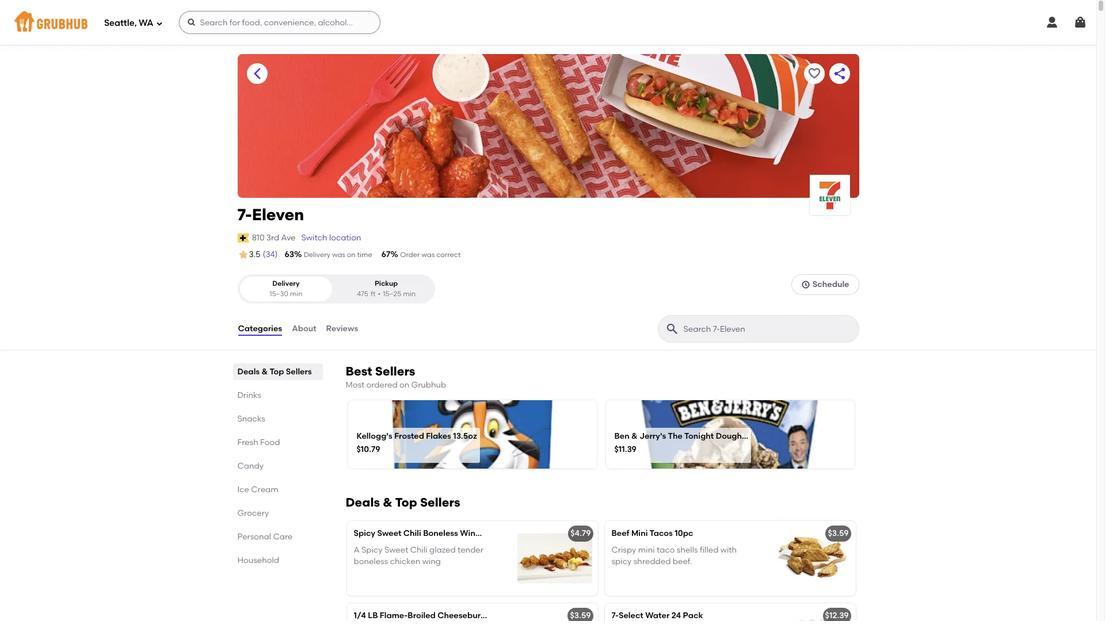 Task type: locate. For each thing, give the bounding box(es) containing it.
1 min from the left
[[290, 290, 303, 298]]

spicy up the boneless
[[362, 546, 383, 555]]

7-select water 24 pack
[[612, 612, 703, 622]]

on right the 'ordered'
[[400, 381, 410, 390]]

delivery for was
[[304, 251, 331, 259]]

food
[[260, 438, 280, 448]]

about button
[[291, 309, 317, 350]]

2 horizontal spatial sellers
[[420, 496, 460, 510]]

save this restaurant image
[[808, 67, 821, 81]]

2 was from the left
[[422, 251, 435, 259]]

min right '15–25'
[[403, 290, 416, 298]]

tender
[[458, 546, 484, 555]]

1 horizontal spatial was
[[422, 251, 435, 259]]

24
[[672, 612, 681, 622]]

pickup
[[375, 280, 398, 288]]

Search 7-Eleven search field
[[683, 324, 855, 335]]

3.5
[[249, 250, 261, 260]]

$3.59
[[828, 529, 849, 539], [570, 612, 591, 622]]

main navigation navigation
[[0, 0, 1097, 45]]

cream
[[251, 485, 279, 495]]

ice
[[238, 485, 249, 495]]

sellers inside best sellers most ordered on grubhub
[[375, 365, 415, 379]]

deals & top sellers up spicy sweet chili boneless wings 8 count on the left bottom
[[346, 496, 460, 510]]

7- left 'water'
[[612, 612, 619, 622]]

spicy
[[354, 529, 375, 539], [362, 546, 383, 555]]

on
[[347, 251, 356, 259], [400, 381, 410, 390]]

select
[[619, 612, 644, 622]]

0 vertical spatial 7-
[[238, 205, 252, 225]]

1 vertical spatial on
[[400, 381, 410, 390]]

1 horizontal spatial &
[[383, 496, 393, 510]]

subscription pass image
[[238, 234, 249, 243]]

1 was from the left
[[332, 251, 345, 259]]

frosted
[[395, 432, 424, 442]]

chili inside a spicy sweet chili glazed tender boneless chicken wing
[[410, 546, 428, 555]]

1 horizontal spatial $3.59
[[828, 529, 849, 539]]

1 horizontal spatial deals & top sellers
[[346, 496, 460, 510]]

7-select water 24 pack image
[[770, 604, 856, 622]]

delivery inside delivery 15–30 min
[[272, 280, 300, 288]]

on left time at the top left of the page
[[347, 251, 356, 259]]

1/4
[[354, 612, 366, 622]]

top
[[270, 367, 284, 377], [395, 496, 417, 510]]

deals & top sellers
[[238, 367, 312, 377], [346, 496, 460, 510]]

1/4 lb flame-broiled cheeseburger image
[[512, 604, 598, 622]]

top up the drinks tab
[[270, 367, 284, 377]]

0 horizontal spatial min
[[290, 290, 303, 298]]

0 vertical spatial deals
[[238, 367, 260, 377]]

0 vertical spatial chili
[[404, 529, 421, 539]]

0 horizontal spatial on
[[347, 251, 356, 259]]

was down location
[[332, 251, 345, 259]]

0 horizontal spatial &
[[262, 367, 268, 377]]

810
[[252, 233, 265, 243]]

0 horizontal spatial delivery
[[272, 280, 300, 288]]

shells
[[677, 546, 698, 555]]

2 min from the left
[[403, 290, 416, 298]]

& inside deals & top sellers tab
[[262, 367, 268, 377]]

save this restaurant button
[[804, 63, 825, 84]]

filled
[[700, 546, 719, 555]]

0 horizontal spatial 7-
[[238, 205, 252, 225]]

& right ben
[[632, 432, 638, 442]]

min
[[290, 290, 303, 298], [403, 290, 416, 298]]

flame-
[[380, 612, 408, 622]]

was right the order
[[422, 251, 435, 259]]

broiled
[[408, 612, 436, 622]]

delivery down switch
[[304, 251, 331, 259]]

0 vertical spatial &
[[262, 367, 268, 377]]

water
[[646, 612, 670, 622]]

0 vertical spatial top
[[270, 367, 284, 377]]

deals up a
[[346, 496, 380, 510]]

ben
[[615, 432, 630, 442]]

sellers up boneless
[[420, 496, 460, 510]]

1 vertical spatial delivery
[[272, 280, 300, 288]]

0 horizontal spatial $3.59
[[570, 612, 591, 622]]

0 vertical spatial $3.59
[[828, 529, 849, 539]]

crispy
[[612, 546, 637, 555]]

deals & top sellers up the drinks tab
[[238, 367, 312, 377]]

0 vertical spatial deals & top sellers
[[238, 367, 312, 377]]

& up spicy sweet chili boneless wings 8 count on the left bottom
[[383, 496, 393, 510]]

wings
[[460, 529, 485, 539]]

1 horizontal spatial 7-
[[612, 612, 619, 622]]

spicy sweet chili boneless wings 8 count image
[[512, 522, 598, 597]]

the
[[668, 432, 683, 442]]

67
[[382, 250, 391, 260]]

0 horizontal spatial deals
[[238, 367, 260, 377]]

0 horizontal spatial top
[[270, 367, 284, 377]]

svg image inside schedule "button"
[[801, 281, 811, 290]]

1 vertical spatial $3.59
[[570, 612, 591, 622]]

1 vertical spatial chili
[[410, 546, 428, 555]]

ave
[[281, 233, 296, 243]]

beef
[[612, 529, 630, 539]]

7- for eleven
[[238, 205, 252, 225]]

3rd
[[267, 233, 279, 243]]

min right 15–30
[[290, 290, 303, 298]]

2 vertical spatial &
[[383, 496, 393, 510]]

sellers up the drinks tab
[[286, 367, 312, 377]]

1 horizontal spatial deals
[[346, 496, 380, 510]]

1 vertical spatial &
[[632, 432, 638, 442]]

63
[[285, 250, 294, 260]]

7- up the "subscription pass" image
[[238, 205, 252, 225]]

time
[[357, 251, 372, 259]]

on inside best sellers most ordered on grubhub
[[400, 381, 410, 390]]

1 vertical spatial sweet
[[385, 546, 409, 555]]

mini
[[632, 529, 648, 539]]

delivery up 15–30
[[272, 280, 300, 288]]

top up spicy sweet chili boneless wings 8 count on the left bottom
[[395, 496, 417, 510]]

7-
[[238, 205, 252, 225], [612, 612, 619, 622]]

best sellers most ordered on grubhub
[[346, 365, 446, 390]]

delivery 15–30 min
[[270, 280, 303, 298]]

deals up drinks
[[238, 367, 260, 377]]

sweet
[[377, 529, 402, 539], [385, 546, 409, 555]]

1 vertical spatial top
[[395, 496, 417, 510]]

sellers up the 'ordered'
[[375, 365, 415, 379]]

0 horizontal spatial was
[[332, 251, 345, 259]]

ice cream
[[238, 485, 279, 495]]

personal care tab
[[238, 532, 318, 544]]

snacks
[[238, 415, 265, 424]]

0 horizontal spatial sellers
[[286, 367, 312, 377]]

boneless
[[423, 529, 458, 539]]

0 horizontal spatial deals & top sellers
[[238, 367, 312, 377]]

810 3rd ave button
[[251, 232, 296, 245]]

count
[[494, 529, 516, 539]]

1 horizontal spatial on
[[400, 381, 410, 390]]

chili up a spicy sweet chili glazed tender boneless chicken wing
[[404, 529, 421, 539]]

& up the drinks tab
[[262, 367, 268, 377]]

grocery
[[238, 509, 269, 519]]

switch location
[[301, 233, 361, 243]]

tacos
[[650, 529, 673, 539]]

spicy up a
[[354, 529, 375, 539]]

chili
[[404, 529, 421, 539], [410, 546, 428, 555]]

categories button
[[238, 309, 283, 350]]

option group
[[238, 275, 435, 304]]

a spicy sweet chili glazed tender boneless chicken wing
[[354, 546, 484, 567]]

2 horizontal spatial &
[[632, 432, 638, 442]]

mini
[[638, 546, 655, 555]]

1 horizontal spatial min
[[403, 290, 416, 298]]

1 horizontal spatial delivery
[[304, 251, 331, 259]]

dough...
[[716, 432, 749, 442]]

tonight
[[685, 432, 714, 442]]

min inside pickup 475 ft • 15–25 min
[[403, 290, 416, 298]]

glazed
[[430, 546, 456, 555]]

1 horizontal spatial sellers
[[375, 365, 415, 379]]

ben & jerry's the tonight dough... $11.39
[[615, 432, 749, 455]]

schedule button
[[792, 275, 859, 296]]

1 vertical spatial spicy
[[362, 546, 383, 555]]

schedule
[[813, 280, 850, 290]]

1 vertical spatial deals & top sellers
[[346, 496, 460, 510]]

was
[[332, 251, 345, 259], [422, 251, 435, 259]]

drinks tab
[[238, 390, 318, 402]]

sellers inside tab
[[286, 367, 312, 377]]

eleven
[[252, 205, 304, 225]]

location
[[329, 233, 361, 243]]

chili up wing
[[410, 546, 428, 555]]

spicy sweet chili boneless wings 8 count
[[354, 529, 516, 539]]

7-eleven logo image
[[810, 175, 850, 215]]

sellers
[[375, 365, 415, 379], [286, 367, 312, 377], [420, 496, 460, 510]]

candy
[[238, 462, 264, 472]]

delivery was on time
[[304, 251, 372, 259]]

svg image
[[1074, 16, 1088, 29], [187, 18, 196, 27], [156, 20, 163, 27], [801, 281, 811, 290]]

0 vertical spatial sweet
[[377, 529, 402, 539]]

0 vertical spatial on
[[347, 251, 356, 259]]

fresh food tab
[[238, 437, 318, 449]]

share icon image
[[833, 67, 847, 81]]

fresh food
[[238, 438, 280, 448]]

top inside tab
[[270, 367, 284, 377]]

household
[[238, 556, 279, 566]]

seattle,
[[104, 18, 137, 28]]

$3.59 for the 1/4 lb flame-broiled cheeseburger image
[[570, 612, 591, 622]]

candy tab
[[238, 461, 318, 473]]

personal care
[[238, 533, 293, 542]]

0 vertical spatial delivery
[[304, 251, 331, 259]]

1 vertical spatial 7-
[[612, 612, 619, 622]]

reviews
[[326, 324, 358, 334]]



Task type: vqa. For each thing, say whether or not it's contained in the screenshot.
©2023
no



Task type: describe. For each thing, give the bounding box(es) containing it.
Search for food, convenience, alcohol... search field
[[179, 11, 380, 34]]

ice cream tab
[[238, 484, 318, 496]]

13.5oz
[[453, 432, 477, 442]]

8
[[487, 529, 492, 539]]

cheeseburger
[[438, 612, 494, 622]]

wa
[[139, 18, 153, 28]]

lb
[[368, 612, 378, 622]]

was for 63
[[332, 251, 345, 259]]

boneless
[[354, 557, 388, 567]]

& inside ben & jerry's the tonight dough... $11.39
[[632, 432, 638, 442]]

delivery for 15–30
[[272, 280, 300, 288]]

7- for select
[[612, 612, 619, 622]]

beef mini tacos 10pc image
[[770, 522, 856, 597]]

1/4 lb flame-broiled cheeseburger
[[354, 612, 494, 622]]

star icon image
[[238, 249, 249, 261]]

order
[[400, 251, 420, 259]]

0 vertical spatial spicy
[[354, 529, 375, 539]]

chicken
[[390, 557, 421, 567]]

kellogg's frosted flakes 13.5oz $10.79
[[357, 432, 477, 455]]

beef mini tacos 10pc
[[612, 529, 694, 539]]

15–25
[[383, 290, 402, 298]]

caret left icon image
[[250, 67, 264, 81]]

kellogg's
[[357, 432, 393, 442]]

sweet inside a spicy sweet chili glazed tender boneless chicken wing
[[385, 546, 409, 555]]

ft
[[371, 290, 376, 298]]

best
[[346, 365, 372, 379]]

option group containing delivery 15–30 min
[[238, 275, 435, 304]]

switch location button
[[301, 232, 362, 245]]

magnifying glass icon image
[[665, 323, 679, 336]]

wing
[[422, 557, 441, 567]]

grubhub
[[411, 381, 446, 390]]

jerry's
[[640, 432, 666, 442]]

deals & top sellers inside tab
[[238, 367, 312, 377]]

care
[[273, 533, 293, 542]]

min inside delivery 15–30 min
[[290, 290, 303, 298]]

crispy mini taco shells filled with spicy shredded beef.
[[612, 546, 737, 567]]

seattle, wa
[[104, 18, 153, 28]]

with
[[721, 546, 737, 555]]

categories
[[238, 324, 282, 334]]

deals inside tab
[[238, 367, 260, 377]]

475
[[357, 290, 369, 298]]

spicy
[[612, 557, 632, 567]]

shredded
[[634, 557, 671, 567]]

taco
[[657, 546, 675, 555]]

1 vertical spatial deals
[[346, 496, 380, 510]]

pack
[[683, 612, 703, 622]]

a
[[354, 546, 360, 555]]

drinks
[[238, 391, 261, 401]]

10pc
[[675, 529, 694, 539]]

snacks tab
[[238, 413, 318, 426]]

spicy inside a spicy sweet chili glazed tender boneless chicken wing
[[362, 546, 383, 555]]

ordered
[[367, 381, 398, 390]]

order was correct
[[400, 251, 461, 259]]

$12.39
[[826, 612, 849, 622]]

15–30
[[270, 290, 288, 298]]

beef.
[[673, 557, 692, 567]]

flakes
[[426, 432, 451, 442]]

personal
[[238, 533, 271, 542]]

fresh
[[238, 438, 258, 448]]

(34)
[[263, 250, 278, 260]]

reviews button
[[326, 309, 359, 350]]

correct
[[437, 251, 461, 259]]

pickup 475 ft • 15–25 min
[[357, 280, 416, 298]]

$3.59 for beef mini tacos 10pc image
[[828, 529, 849, 539]]

grocery tab
[[238, 508, 318, 520]]

svg image
[[1046, 16, 1060, 29]]

7-eleven
[[238, 205, 304, 225]]

deals & top sellers tab
[[238, 366, 318, 378]]

$10.79
[[357, 445, 380, 455]]

1 horizontal spatial top
[[395, 496, 417, 510]]

household tab
[[238, 555, 318, 567]]

about
[[292, 324, 316, 334]]

$4.79
[[571, 529, 591, 539]]

810 3rd ave
[[252, 233, 296, 243]]

•
[[378, 290, 381, 298]]

was for 67
[[422, 251, 435, 259]]



